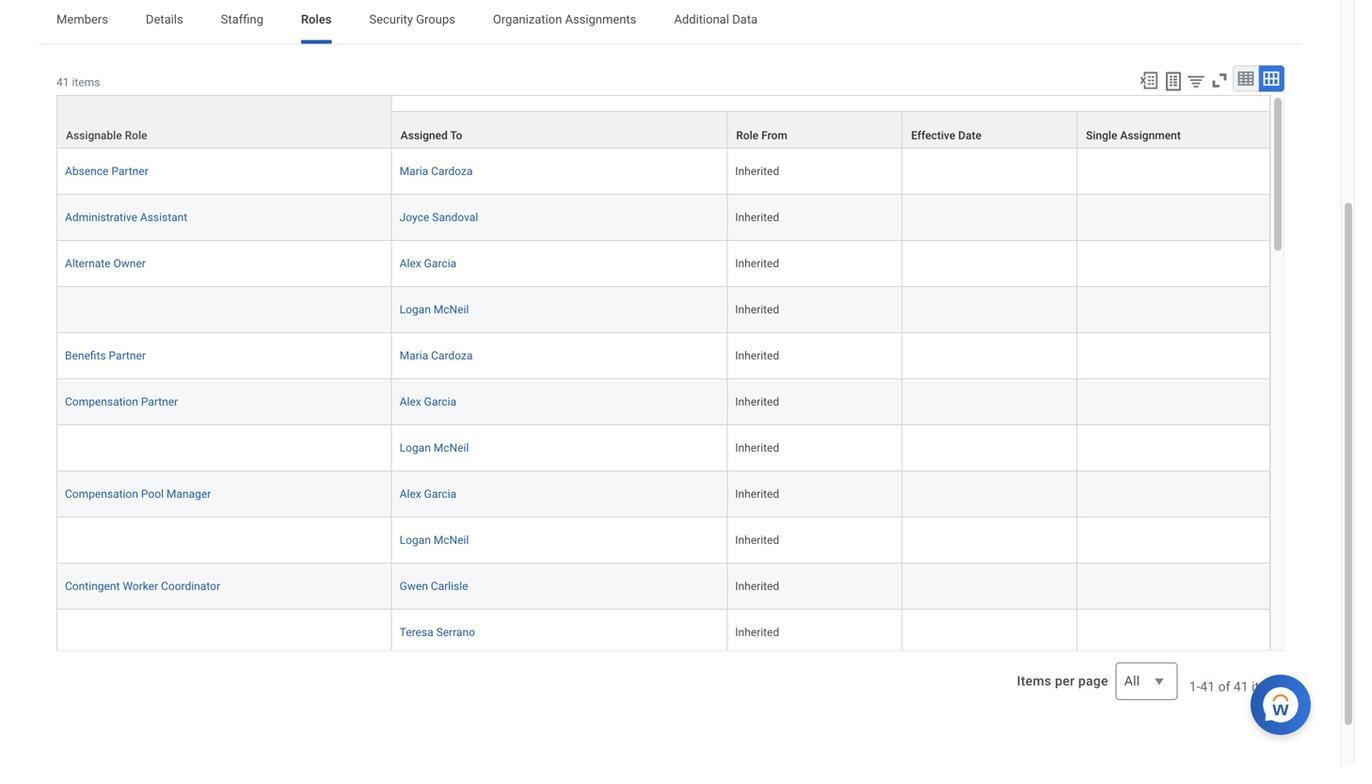 Task type: describe. For each thing, give the bounding box(es) containing it.
2 horizontal spatial 41
[[1234, 679, 1248, 694]]

inherited for fifth "row" from the bottom of the page
[[735, 441, 779, 454]]

assignments
[[565, 12, 637, 27]]

row containing alternate owner
[[56, 241, 1270, 287]]

1-41 of 41 items
[[1189, 679, 1285, 694]]

items inside 1-41 of 41 items status
[[1252, 679, 1285, 694]]

alex garcia link for alternate owner
[[400, 253, 456, 270]]

row containing compensation pool manager
[[56, 471, 1270, 517]]

alex for compensation partner
[[400, 395, 421, 408]]

compensation pool manager link
[[65, 484, 211, 500]]

select to filter grid data image
[[1186, 71, 1206, 91]]

alternate owner
[[65, 257, 146, 270]]

effective
[[911, 129, 955, 142]]

organization assignments
[[493, 12, 637, 27]]

role inside "row"
[[736, 129, 759, 142]]

teresa
[[400, 626, 433, 639]]

administrative
[[65, 211, 137, 224]]

alex garcia for compensation partner
[[400, 395, 456, 408]]

fullscreen image
[[1209, 70, 1230, 91]]

maria cardoza link for absence partner
[[400, 161, 473, 178]]

single
[[1086, 129, 1117, 142]]

per
[[1055, 673, 1075, 689]]

groups
[[416, 12, 455, 27]]

teresa serrano link
[[400, 622, 475, 639]]

logan for fifth "row" from the bottom of the page
[[400, 441, 431, 454]]

staffing
[[221, 12, 263, 27]]

3 alex garcia link from the top
[[400, 484, 456, 500]]

single assignment button
[[1078, 112, 1270, 148]]

administrative assistant
[[65, 211, 187, 224]]

41 items
[[56, 76, 100, 89]]

contingent
[[65, 580, 120, 593]]

table image
[[1237, 69, 1255, 88]]

gwen
[[400, 580, 428, 593]]

effective date
[[911, 129, 982, 142]]

date
[[958, 129, 982, 142]]

inherited for "row" containing alternate owner
[[735, 257, 779, 270]]

benefits partner link
[[65, 345, 146, 362]]

absence
[[65, 165, 109, 178]]

page
[[1078, 673, 1108, 689]]

benefits
[[65, 349, 106, 362]]

garcia for compensation partner
[[424, 395, 456, 408]]

1-
[[1189, 679, 1200, 694]]

partner for benefits partner
[[109, 349, 146, 362]]

teresa serrano
[[400, 626, 475, 639]]

export to worksheets image
[[1162, 70, 1185, 93]]

inherited for "row" containing administrative assistant
[[735, 211, 779, 224]]

benefits partner
[[65, 349, 146, 362]]

compensation for compensation partner
[[65, 395, 138, 408]]

compensation partner link
[[65, 391, 178, 408]]

serrano
[[436, 626, 475, 639]]

assigned
[[401, 129, 448, 142]]

inherited for "row" containing benefits partner
[[735, 349, 779, 362]]

inherited for "row" containing compensation pool manager
[[735, 487, 779, 500]]

logan mcneil link for eighth "row" from the bottom
[[400, 299, 469, 316]]

logan mcneil for tenth "row" from the top of the page
[[400, 533, 469, 547]]

worker
[[123, 580, 158, 593]]

role from
[[736, 129, 788, 142]]

partner for absence partner
[[111, 165, 148, 178]]

1 horizontal spatial 41
[[1200, 679, 1215, 694]]

details
[[146, 12, 183, 27]]

additional
[[674, 12, 729, 27]]

items
[[1017, 673, 1052, 689]]

row containing teresa serrano
[[56, 610, 1270, 656]]

pool
[[141, 487, 164, 500]]

maria for absence partner
[[400, 165, 428, 178]]

3 alex from the top
[[400, 487, 421, 500]]

role inside row
[[125, 129, 147, 142]]

assistant
[[140, 211, 187, 224]]

alex for alternate owner
[[400, 257, 421, 270]]

compensation partner
[[65, 395, 178, 408]]

logan mcneil for eighth "row" from the bottom
[[400, 303, 469, 316]]

10 row from the top
[[56, 517, 1270, 564]]

inherited for "row" containing absence partner
[[735, 165, 779, 178]]

partner for compensation partner
[[141, 395, 178, 408]]

maria cardoza for absence partner
[[400, 165, 473, 178]]

alex garcia link for compensation partner
[[400, 391, 456, 408]]

contingent worker coordinator link
[[65, 576, 220, 593]]

joyce sandoval
[[400, 211, 478, 224]]

joyce sandoval link
[[400, 207, 478, 224]]

effective date button
[[903, 112, 1077, 148]]

logan for tenth "row" from the top of the page
[[400, 533, 431, 547]]

inherited for "row" containing teresa serrano
[[735, 626, 779, 639]]

garcia for alternate owner
[[424, 257, 456, 270]]

maria cardoza link for benefits partner
[[400, 345, 473, 362]]

members
[[56, 12, 108, 27]]

owner
[[113, 257, 146, 270]]



Task type: vqa. For each thing, say whether or not it's contained in the screenshot.
the Logan McNeil
yes



Task type: locate. For each thing, give the bounding box(es) containing it.
1 vertical spatial compensation
[[65, 487, 138, 500]]

1 vertical spatial maria cardoza
[[400, 349, 473, 362]]

from
[[761, 129, 788, 142]]

compensation for compensation pool manager
[[65, 487, 138, 500]]

alternate
[[65, 257, 111, 270]]

1 mcneil from the top
[[434, 303, 469, 316]]

partner down benefits partner at the left of the page
[[141, 395, 178, 408]]

2 vertical spatial alex
[[400, 487, 421, 500]]

41
[[56, 76, 69, 89], [1200, 679, 1215, 694], [1234, 679, 1248, 694]]

expand table image
[[1262, 69, 1281, 88]]

coordinator
[[161, 580, 220, 593]]

alex garcia link
[[400, 253, 456, 270], [400, 391, 456, 408], [400, 484, 456, 500]]

additional data
[[674, 12, 758, 27]]

3 inherited from the top
[[735, 257, 779, 270]]

role left from
[[736, 129, 759, 142]]

compensation left pool
[[65, 487, 138, 500]]

absence partner
[[65, 165, 148, 178]]

1 alex garcia link from the top
[[400, 253, 456, 270]]

4 row from the top
[[56, 241, 1270, 287]]

security groups
[[369, 12, 455, 27]]

9 inherited from the top
[[735, 533, 779, 547]]

2 inherited from the top
[[735, 211, 779, 224]]

assigned to
[[401, 129, 462, 142]]

inherited for "row" containing compensation partner
[[735, 395, 779, 408]]

0 vertical spatial logan mcneil link
[[400, 299, 469, 316]]

role
[[125, 129, 147, 142], [736, 129, 759, 142]]

inherited for tenth "row" from the top of the page
[[735, 533, 779, 547]]

role right the assignable
[[125, 129, 147, 142]]

2 vertical spatial mcneil
[[434, 533, 469, 547]]

8 row from the top
[[56, 425, 1270, 471]]

1 compensation from the top
[[65, 395, 138, 408]]

logan mcneil link for tenth "row" from the top of the page
[[400, 530, 469, 547]]

alternate owner link
[[65, 253, 146, 270]]

mcneil for eighth "row" from the bottom's logan mcneil link
[[434, 303, 469, 316]]

row containing assigned to
[[56, 111, 1270, 149]]

2 vertical spatial logan mcneil link
[[400, 530, 469, 547]]

0 vertical spatial items
[[72, 76, 100, 89]]

2 mcneil from the top
[[434, 441, 469, 454]]

role from button
[[728, 112, 902, 148]]

1 inherited from the top
[[735, 165, 779, 178]]

garcia
[[424, 257, 456, 270], [424, 395, 456, 408], [424, 487, 456, 500]]

0 vertical spatial logan
[[400, 303, 431, 316]]

1 vertical spatial alex garcia link
[[400, 391, 456, 408]]

items right of
[[1252, 679, 1285, 694]]

to
[[450, 129, 462, 142]]

1 row from the top
[[56, 111, 1270, 149]]

export to excel image
[[1139, 70, 1159, 91]]

1 maria cardoza link from the top
[[400, 161, 473, 178]]

security
[[369, 12, 413, 27]]

1 garcia from the top
[[424, 257, 456, 270]]

0 vertical spatial logan mcneil
[[400, 303, 469, 316]]

10 inherited from the top
[[735, 580, 779, 593]]

compensation down benefits partner at the left of the page
[[65, 395, 138, 408]]

1 alex garcia from the top
[[400, 257, 456, 270]]

7 row from the top
[[56, 379, 1270, 425]]

items up the assignable
[[72, 76, 100, 89]]

partner inside "link"
[[111, 165, 148, 178]]

assignable role button
[[57, 96, 391, 148]]

2 vertical spatial logan mcneil
[[400, 533, 469, 547]]

maria for benefits partner
[[400, 349, 428, 362]]

assignable role
[[66, 129, 147, 142]]

1 vertical spatial mcneil
[[434, 441, 469, 454]]

41 left of
[[1200, 679, 1215, 694]]

1 cardoza from the top
[[431, 165, 473, 178]]

3 logan from the top
[[400, 533, 431, 547]]

1 logan mcneil from the top
[[400, 303, 469, 316]]

2 vertical spatial alex garcia
[[400, 487, 456, 500]]

0 vertical spatial maria
[[400, 165, 428, 178]]

single assignment
[[1086, 129, 1181, 142]]

5 inherited from the top
[[735, 349, 779, 362]]

gwen carlisle link
[[400, 576, 468, 593]]

assignable role row
[[56, 95, 1270, 149]]

7 inherited from the top
[[735, 441, 779, 454]]

partner down assignable role at top left
[[111, 165, 148, 178]]

maria
[[400, 165, 428, 178], [400, 349, 428, 362]]

0 vertical spatial maria cardoza link
[[400, 161, 473, 178]]

1 vertical spatial cardoza
[[431, 349, 473, 362]]

2 maria cardoza from the top
[[400, 349, 473, 362]]

1 vertical spatial logan mcneil link
[[400, 437, 469, 454]]

1 alex from the top
[[400, 257, 421, 270]]

1 maria cardoza from the top
[[400, 165, 473, 178]]

logan mcneil link for fifth "row" from the bottom of the page
[[400, 437, 469, 454]]

2 vertical spatial partner
[[141, 395, 178, 408]]

1 vertical spatial alex garcia
[[400, 395, 456, 408]]

0 horizontal spatial 41
[[56, 76, 69, 89]]

logan mcneil
[[400, 303, 469, 316], [400, 441, 469, 454], [400, 533, 469, 547]]

tab list
[[38, 0, 1303, 44]]

0 vertical spatial partner
[[111, 165, 148, 178]]

carlisle
[[431, 580, 468, 593]]

1 vertical spatial logan mcneil
[[400, 441, 469, 454]]

0 vertical spatial mcneil
[[434, 303, 469, 316]]

cardoza for benefits partner
[[431, 349, 473, 362]]

alex
[[400, 257, 421, 270], [400, 395, 421, 408], [400, 487, 421, 500]]

contingent worker coordinator
[[65, 580, 220, 593]]

partner right benefits
[[109, 349, 146, 362]]

0 horizontal spatial role
[[125, 129, 147, 142]]

mcneil for logan mcneil link associated with tenth "row" from the top of the page
[[434, 533, 469, 547]]

41 up the assignable
[[56, 76, 69, 89]]

2 cardoza from the top
[[431, 349, 473, 362]]

3 logan mcneil from the top
[[400, 533, 469, 547]]

row containing benefits partner
[[56, 333, 1270, 379]]

assigned to button
[[392, 112, 727, 148]]

mcneil
[[434, 303, 469, 316], [434, 441, 469, 454], [434, 533, 469, 547]]

3 logan mcneil link from the top
[[400, 530, 469, 547]]

logan mcneil for fifth "row" from the bottom of the page
[[400, 441, 469, 454]]

compensation
[[65, 395, 138, 408], [65, 487, 138, 500]]

1 vertical spatial garcia
[[424, 395, 456, 408]]

2 vertical spatial garcia
[[424, 487, 456, 500]]

maria cardoza link
[[400, 161, 473, 178], [400, 345, 473, 362]]

1 horizontal spatial role
[[736, 129, 759, 142]]

logan mcneil link
[[400, 299, 469, 316], [400, 437, 469, 454], [400, 530, 469, 547]]

assignment
[[1120, 129, 1181, 142]]

alex garcia for alternate owner
[[400, 257, 456, 270]]

1 logan from the top
[[400, 303, 431, 316]]

row containing administrative assistant
[[56, 195, 1270, 241]]

2 garcia from the top
[[424, 395, 456, 408]]

row containing contingent worker coordinator
[[56, 564, 1270, 610]]

assignable
[[66, 129, 122, 142]]

2 logan from the top
[[400, 441, 431, 454]]

0 horizontal spatial items
[[72, 76, 100, 89]]

of
[[1218, 679, 1230, 694]]

toolbar
[[1130, 66, 1285, 95]]

row containing absence partner
[[56, 149, 1270, 195]]

2 alex garcia from the top
[[400, 395, 456, 408]]

manager
[[167, 487, 211, 500]]

joyce
[[400, 211, 429, 224]]

3 row from the top
[[56, 195, 1270, 241]]

6 inherited from the top
[[735, 395, 779, 408]]

maria cardoza for benefits partner
[[400, 349, 473, 362]]

8 inherited from the top
[[735, 487, 779, 500]]

logan for eighth "row" from the bottom
[[400, 303, 431, 316]]

6 row from the top
[[56, 333, 1270, 379]]

roles
[[301, 12, 332, 27]]

sandoval
[[432, 211, 478, 224]]

1 vertical spatial logan
[[400, 441, 431, 454]]

data
[[732, 12, 758, 27]]

2 vertical spatial logan
[[400, 533, 431, 547]]

0 vertical spatial compensation
[[65, 395, 138, 408]]

0 vertical spatial maria cardoza
[[400, 165, 473, 178]]

1 horizontal spatial items
[[1252, 679, 1285, 694]]

12 row from the top
[[56, 610, 1270, 656]]

0 vertical spatial alex garcia link
[[400, 253, 456, 270]]

1 logan mcneil link from the top
[[400, 299, 469, 316]]

partner
[[111, 165, 148, 178], [109, 349, 146, 362], [141, 395, 178, 408]]

items
[[72, 76, 100, 89], [1252, 679, 1285, 694]]

2 compensation from the top
[[65, 487, 138, 500]]

2 maria from the top
[[400, 349, 428, 362]]

1 vertical spatial items
[[1252, 679, 1285, 694]]

2 vertical spatial alex garcia link
[[400, 484, 456, 500]]

1 vertical spatial partner
[[109, 349, 146, 362]]

5 row from the top
[[56, 287, 1270, 333]]

tab list containing members
[[38, 0, 1303, 44]]

alex garcia
[[400, 257, 456, 270], [400, 395, 456, 408], [400, 487, 456, 500]]

1 vertical spatial maria cardoza link
[[400, 345, 473, 362]]

cardoza for absence partner
[[431, 165, 473, 178]]

2 alex from the top
[[400, 395, 421, 408]]

3 garcia from the top
[[424, 487, 456, 500]]

11 inherited from the top
[[735, 626, 779, 639]]

logan
[[400, 303, 431, 316], [400, 441, 431, 454], [400, 533, 431, 547]]

row
[[56, 111, 1270, 149], [56, 149, 1270, 195], [56, 195, 1270, 241], [56, 241, 1270, 287], [56, 287, 1270, 333], [56, 333, 1270, 379], [56, 379, 1270, 425], [56, 425, 1270, 471], [56, 471, 1270, 517], [56, 517, 1270, 564], [56, 564, 1270, 610], [56, 610, 1270, 656]]

9 row from the top
[[56, 471, 1270, 517]]

0 vertical spatial garcia
[[424, 257, 456, 270]]

2 logan mcneil from the top
[[400, 441, 469, 454]]

absence partner link
[[65, 161, 148, 178]]

inherited
[[735, 165, 779, 178], [735, 211, 779, 224], [735, 257, 779, 270], [735, 303, 779, 316], [735, 349, 779, 362], [735, 395, 779, 408], [735, 441, 779, 454], [735, 487, 779, 500], [735, 533, 779, 547], [735, 580, 779, 593], [735, 626, 779, 639]]

items per page
[[1017, 673, 1108, 689]]

2 maria cardoza link from the top
[[400, 345, 473, 362]]

2 logan mcneil link from the top
[[400, 437, 469, 454]]

11 row from the top
[[56, 564, 1270, 610]]

2 row from the top
[[56, 149, 1270, 195]]

1 vertical spatial maria
[[400, 349, 428, 362]]

0 vertical spatial alex garcia
[[400, 257, 456, 270]]

maria cardoza
[[400, 165, 473, 178], [400, 349, 473, 362]]

cardoza
[[431, 165, 473, 178], [431, 349, 473, 362]]

compensation pool manager
[[65, 487, 211, 500]]

inherited for eighth "row" from the bottom
[[735, 303, 779, 316]]

1 role from the left
[[125, 129, 147, 142]]

41 right of
[[1234, 679, 1248, 694]]

4 inherited from the top
[[735, 303, 779, 316]]

2 role from the left
[[736, 129, 759, 142]]

2 alex garcia link from the top
[[400, 391, 456, 408]]

1 maria from the top
[[400, 165, 428, 178]]

cell
[[903, 149, 1078, 195], [1078, 149, 1270, 195], [903, 195, 1078, 241], [1078, 195, 1270, 241], [903, 241, 1078, 287], [1078, 241, 1270, 287], [56, 287, 392, 333], [903, 287, 1078, 333], [1078, 287, 1270, 333], [903, 333, 1078, 379], [1078, 333, 1270, 379], [903, 379, 1078, 425], [1078, 379, 1270, 425], [56, 425, 392, 471], [903, 425, 1078, 471], [1078, 425, 1270, 471], [903, 471, 1078, 517], [1078, 471, 1270, 517], [56, 517, 392, 564], [903, 517, 1078, 564], [1078, 517, 1270, 564], [903, 564, 1078, 610], [1078, 564, 1270, 610], [56, 610, 392, 656], [903, 610, 1078, 656], [1078, 610, 1270, 656]]

administrative assistant link
[[65, 207, 187, 224]]

gwen carlisle
[[400, 580, 468, 593]]

3 alex garcia from the top
[[400, 487, 456, 500]]

0 vertical spatial alex
[[400, 257, 421, 270]]

mcneil for fifth "row" from the bottom of the page logan mcneil link
[[434, 441, 469, 454]]

3 mcneil from the top
[[434, 533, 469, 547]]

organization
[[493, 12, 562, 27]]

1 vertical spatial alex
[[400, 395, 421, 408]]

inherited for "row" containing contingent worker coordinator
[[735, 580, 779, 593]]

row containing compensation partner
[[56, 379, 1270, 425]]

items per page element
[[1014, 651, 1178, 711]]

0 vertical spatial cardoza
[[431, 165, 473, 178]]

1-41 of 41 items status
[[1189, 677, 1285, 696]]



